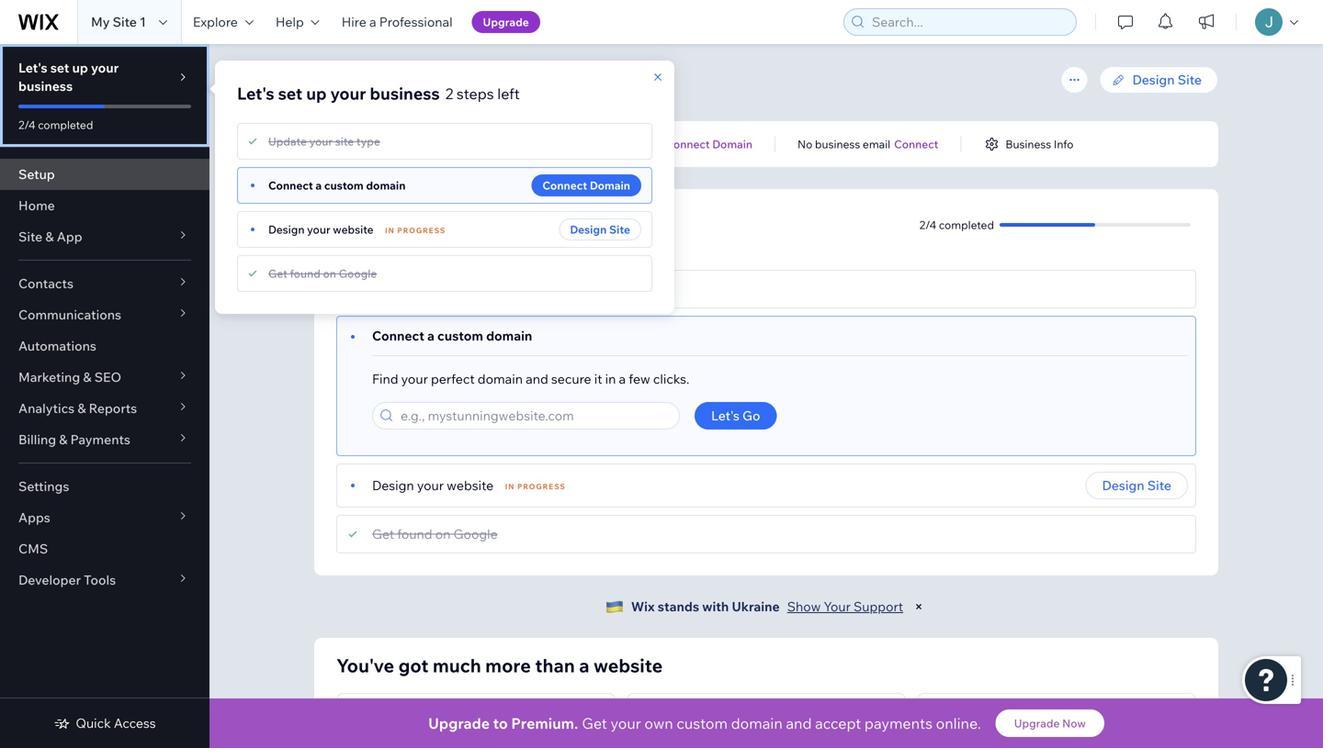 Task type: locate. For each thing, give the bounding box(es) containing it.
0 horizontal spatial connect domain
[[542, 179, 630, 192]]

&
[[45, 229, 54, 245], [83, 369, 91, 385], [77, 401, 86, 417], [59, 432, 68, 448], [1022, 712, 1030, 728]]

0 horizontal spatial in progress
[[385, 226, 446, 235]]

let's set up your business
[[18, 60, 119, 94], [336, 215, 539, 235]]

app market
[[668, 712, 741, 728]]

domain left no
[[712, 137, 752, 151]]

let's go
[[711, 408, 760, 424]]

settings
[[18, 479, 69, 495]]

let's go button
[[695, 402, 777, 430]]

contacts button
[[0, 268, 209, 300]]

connect domain link
[[665, 136, 752, 153]]

google
[[339, 267, 377, 281], [453, 526, 498, 543]]

and left accept
[[786, 715, 812, 733]]

& right facebook
[[1022, 712, 1030, 728]]

1 vertical spatial connect a custom domain
[[372, 328, 532, 344]]

0 vertical spatial domain
[[712, 137, 752, 151]]

update your site type down let's set up your business 2 steps left
[[268, 135, 380, 148]]

update up find
[[372, 281, 417, 297]]

get for right design site button
[[372, 526, 394, 543]]

sidebar element
[[0, 44, 209, 749]]

1 for https://johnsmith43233.wixsite.com/my-site-1
[[739, 137, 744, 151]]

your inside sidebar element
[[91, 60, 119, 76]]

0 vertical spatial in progress
[[385, 226, 446, 235]]

0 horizontal spatial 2/4 completed
[[18, 118, 93, 132]]

app down the home link
[[57, 229, 82, 245]]

0 vertical spatial google
[[339, 267, 377, 281]]

0 horizontal spatial design site button
[[559, 219, 641, 241]]

1 horizontal spatial 2/4
[[919, 218, 936, 232]]

show your support button
[[787, 599, 903, 616]]

2/4 completed down connect link
[[919, 218, 994, 232]]

0 vertical spatial set
[[50, 60, 69, 76]]

get found on google
[[268, 267, 377, 281], [372, 526, 498, 543]]

a
[[369, 14, 376, 30], [316, 179, 322, 192], [427, 328, 434, 344], [619, 371, 626, 387], [579, 655, 589, 678]]

domain right perfect
[[478, 371, 523, 387]]

marketing & seo
[[18, 369, 121, 385]]

1 horizontal spatial progress
[[517, 482, 566, 492]]

1 horizontal spatial connect domain
[[665, 137, 752, 151]]

1
[[140, 14, 146, 30], [739, 137, 744, 151]]

domain for "connect domain" button
[[590, 179, 630, 192]]

0 horizontal spatial update
[[268, 135, 307, 148]]

1 horizontal spatial app
[[668, 712, 694, 728]]

analytics
[[18, 401, 75, 417]]

1 horizontal spatial google
[[453, 526, 498, 543]]

connect a custom domain up perfect
[[372, 328, 532, 344]]

business
[[18, 78, 73, 94], [370, 83, 440, 104], [815, 137, 860, 151], [469, 215, 539, 235]]

1 horizontal spatial get
[[372, 526, 394, 543]]

0 vertical spatial up
[[72, 60, 88, 76]]

& down home
[[45, 229, 54, 245]]

business down "connect domain" button
[[469, 215, 539, 235]]

& left seo
[[83, 369, 91, 385]]

design inside "design site" link
[[1132, 72, 1175, 88]]

design
[[1132, 72, 1175, 88], [268, 223, 305, 237], [570, 223, 607, 237], [372, 478, 414, 494], [1102, 478, 1144, 494]]

found
[[290, 267, 320, 281], [397, 526, 432, 543]]

upgrade for upgrade to premium. get your own custom domain and accept payments online.
[[428, 715, 490, 733]]

site & app button
[[0, 221, 209, 253]]

got
[[398, 655, 429, 678]]

now
[[1062, 717, 1086, 731]]

contacts
[[18, 276, 73, 292]]

1 vertical spatial completed
[[939, 218, 994, 232]]

update left free
[[268, 135, 307, 148]]

connect a custom domain
[[268, 179, 406, 192], [372, 328, 532, 344]]

0 vertical spatial website
[[333, 223, 374, 237]]

business right no
[[815, 137, 860, 151]]

app inside 'button'
[[668, 712, 694, 728]]

1 horizontal spatial 2/4 completed
[[919, 218, 994, 232]]

& inside popup button
[[59, 432, 68, 448]]

1 vertical spatial 2/4
[[919, 218, 936, 232]]

connect domain for "connect domain" button
[[542, 179, 630, 192]]

custom
[[324, 179, 364, 192], [437, 328, 483, 344], [677, 715, 728, 733]]

0 horizontal spatial type
[[356, 135, 380, 148]]

connect domain inside button
[[542, 179, 630, 192]]

0 horizontal spatial set
[[50, 60, 69, 76]]

let's set up your business inside sidebar element
[[18, 60, 119, 94]]

custom right own
[[677, 715, 728, 733]]

app left market
[[668, 712, 694, 728]]

find
[[372, 371, 398, 387]]

& right billing
[[59, 432, 68, 448]]

0 vertical spatial progress
[[397, 226, 446, 235]]

back,
[[434, 67, 501, 99]]

& for facebook
[[1022, 712, 1030, 728]]

domain down https://johnsmith43233.wixsite.com/my-
[[590, 179, 630, 192]]

1 vertical spatial let's set up your business
[[336, 215, 539, 235]]

you've
[[336, 655, 394, 678]]

1 vertical spatial design site button
[[1086, 472, 1188, 500]]

site up perfect
[[449, 281, 471, 297]]

update
[[268, 135, 307, 148], [372, 281, 417, 297]]

billing & payments button
[[0, 424, 209, 456]]

0 vertical spatial design your website
[[268, 223, 374, 237]]

1 vertical spatial design your website
[[372, 478, 494, 494]]

2/4 completed inside sidebar element
[[18, 118, 93, 132]]

few
[[629, 371, 650, 387]]

completed inside sidebar element
[[38, 118, 93, 132]]

0 horizontal spatial domain
[[590, 179, 630, 192]]

0 vertical spatial let's set up your business
[[18, 60, 119, 94]]

connect a custom domain down free
[[268, 179, 406, 192]]

0 vertical spatial and
[[526, 371, 548, 387]]

upgrade for upgrade
[[483, 15, 529, 29]]

& left 'reports'
[[77, 401, 86, 417]]

home
[[18, 198, 55, 214]]

site
[[113, 14, 137, 30], [1178, 72, 1202, 88], [609, 223, 630, 237], [18, 229, 42, 245], [1147, 478, 1171, 494]]

1 horizontal spatial update
[[372, 281, 417, 297]]

online.
[[936, 715, 981, 733]]

hire a professional link
[[331, 0, 464, 44]]

your
[[824, 599, 851, 615]]

2 vertical spatial set
[[377, 215, 402, 235]]

found for topmost design site button
[[290, 267, 320, 281]]

1 inside https://johnsmith43233.wixsite.com/my-site-1 link
[[739, 137, 744, 151]]

1 horizontal spatial design site button
[[1086, 472, 1188, 500]]

site left plan
[[335, 135, 354, 148]]

communications
[[18, 307, 121, 323]]

app market button
[[627, 694, 906, 749]]

quick access
[[76, 716, 156, 732]]

1 vertical spatial google
[[453, 526, 498, 543]]

0 horizontal spatial app
[[57, 229, 82, 245]]

info
[[1054, 137, 1074, 151]]

analytics & reports button
[[0, 393, 209, 424]]

0 horizontal spatial completed
[[38, 118, 93, 132]]

domain
[[712, 137, 752, 151], [590, 179, 630, 192]]

facebook
[[958, 712, 1019, 728]]

premium.
[[511, 715, 578, 733]]

facebook & instagram ads button
[[917, 694, 1196, 749]]

domain
[[366, 179, 406, 192], [486, 328, 532, 344], [478, 371, 523, 387], [731, 715, 783, 733]]

0 horizontal spatial let's set up your business
[[18, 60, 119, 94]]

set
[[50, 60, 69, 76], [278, 83, 302, 104], [377, 215, 402, 235]]

2/4 down connect link
[[919, 218, 936, 232]]

access
[[114, 716, 156, 732]]

design site
[[1132, 72, 1202, 88], [570, 223, 630, 237], [1102, 478, 1171, 494]]

1 vertical spatial connect domain
[[542, 179, 630, 192]]

1 vertical spatial 1
[[739, 137, 744, 151]]

domain for connect domain link
[[712, 137, 752, 151]]

1 horizontal spatial on
[[435, 526, 451, 543]]

0 horizontal spatial in
[[385, 226, 395, 235]]

free
[[336, 137, 359, 151]]

seo
[[94, 369, 121, 385]]

0 vertical spatial found
[[290, 267, 320, 281]]

set inside let's set up your business
[[50, 60, 69, 76]]

& for marketing
[[83, 369, 91, 385]]

1 horizontal spatial custom
[[437, 328, 483, 344]]

communications button
[[0, 300, 209, 331]]

1 horizontal spatial type
[[474, 281, 501, 297]]

0 horizontal spatial 1
[[140, 14, 146, 30]]

1 horizontal spatial and
[[786, 715, 812, 733]]

0 vertical spatial site
[[335, 135, 354, 148]]

1 vertical spatial website
[[447, 478, 494, 494]]

custom down free
[[324, 179, 364, 192]]

apps button
[[0, 503, 209, 534]]

email
[[863, 137, 890, 151]]

2 horizontal spatial website
[[594, 655, 663, 678]]

completed
[[38, 118, 93, 132], [939, 218, 994, 232]]

business up setup
[[18, 78, 73, 94]]

domain inside button
[[590, 179, 630, 192]]

0 horizontal spatial up
[[72, 60, 88, 76]]

support
[[854, 599, 903, 615]]

0 vertical spatial update your site type
[[268, 135, 380, 148]]

1 horizontal spatial found
[[397, 526, 432, 543]]

2/4 completed
[[18, 118, 93, 132], [919, 218, 994, 232]]

0 vertical spatial 1
[[140, 14, 146, 30]]

1 vertical spatial found
[[397, 526, 432, 543]]

in
[[605, 371, 616, 387]]

1 right my
[[140, 14, 146, 30]]

1 vertical spatial and
[[786, 715, 812, 733]]

design your website
[[268, 223, 374, 237], [372, 478, 494, 494]]

0 vertical spatial 2/4
[[18, 118, 35, 132]]

0 vertical spatial type
[[356, 135, 380, 148]]

and left secure
[[526, 371, 548, 387]]

1 vertical spatial get
[[372, 526, 394, 543]]

1 horizontal spatial up
[[306, 83, 327, 104]]

on
[[323, 267, 336, 281], [435, 526, 451, 543]]

site-
[[717, 137, 739, 151]]

domain up find your perfect domain and secure it in a few clicks.
[[486, 328, 532, 344]]

site inside dropdown button
[[18, 229, 42, 245]]

domain left accept
[[731, 715, 783, 733]]

domain down plan
[[366, 179, 406, 192]]

update your site type up perfect
[[372, 281, 501, 297]]

2/4 completed up setup
[[18, 118, 93, 132]]

up
[[72, 60, 88, 76], [306, 83, 327, 104], [405, 215, 426, 235]]

1 vertical spatial site
[[449, 281, 471, 297]]

0 vertical spatial completed
[[38, 118, 93, 132]]

marketing & seo button
[[0, 362, 209, 393]]

1 horizontal spatial let's set up your business
[[336, 215, 539, 235]]

business inside sidebar element
[[18, 78, 73, 94]]

market
[[697, 712, 741, 728]]

2 horizontal spatial get
[[582, 715, 607, 733]]

business info
[[1005, 137, 1074, 151]]

2 vertical spatial custom
[[677, 715, 728, 733]]

2/4 inside sidebar element
[[18, 118, 35, 132]]

0 vertical spatial custom
[[324, 179, 364, 192]]

e.g., mystunningwebsite.com field
[[395, 403, 673, 429]]

wix stands with ukraine show your support
[[631, 599, 903, 615]]

1 vertical spatial set
[[278, 83, 302, 104]]

john
[[506, 67, 570, 99]]

0 horizontal spatial custom
[[324, 179, 364, 192]]

0 horizontal spatial 2/4
[[18, 118, 35, 132]]

2/4 up setup
[[18, 118, 35, 132]]

0 horizontal spatial get
[[268, 267, 287, 281]]

2 horizontal spatial set
[[377, 215, 402, 235]]

1 vertical spatial app
[[668, 712, 694, 728]]

no
[[797, 137, 812, 151]]

explore
[[193, 14, 238, 30]]

billing
[[18, 432, 56, 448]]

2 vertical spatial design site
[[1102, 478, 1171, 494]]

automations link
[[0, 331, 209, 362]]

0 horizontal spatial found
[[290, 267, 320, 281]]

perfect
[[431, 371, 475, 387]]

type
[[356, 135, 380, 148], [474, 281, 501, 297]]

1 vertical spatial on
[[435, 526, 451, 543]]

0 horizontal spatial site
[[335, 135, 354, 148]]

2 vertical spatial website
[[594, 655, 663, 678]]

payments
[[70, 432, 130, 448]]

1 left no
[[739, 137, 744, 151]]

1 vertical spatial in
[[505, 482, 515, 492]]

& inside button
[[1022, 712, 1030, 728]]

custom up perfect
[[437, 328, 483, 344]]



Task type: vqa. For each thing, say whether or not it's contained in the screenshot.
search for tools, apps, help & more... field
no



Task type: describe. For each thing, give the bounding box(es) containing it.
ukraine
[[732, 599, 780, 615]]

than
[[535, 655, 575, 678]]

0 vertical spatial design site
[[1132, 72, 1202, 88]]

developer tools button
[[0, 565, 209, 596]]

payments
[[864, 715, 933, 733]]

site & app
[[18, 229, 82, 245]]

own
[[644, 715, 673, 733]]

1 vertical spatial type
[[474, 281, 501, 297]]

1 vertical spatial get found on google
[[372, 526, 498, 543]]

connect link
[[894, 136, 938, 153]]

quick access button
[[54, 716, 156, 732]]

cms
[[18, 541, 48, 557]]

0 horizontal spatial on
[[323, 267, 336, 281]]

connect domain for connect domain link
[[665, 137, 752, 151]]

let's inside button
[[711, 408, 740, 424]]

no business email connect
[[797, 137, 938, 151]]

to
[[493, 715, 508, 733]]

design your website for right design site button
[[372, 478, 494, 494]]

Search... field
[[866, 9, 1070, 35]]

& for site
[[45, 229, 54, 245]]

design your website for topmost design site button
[[268, 223, 374, 237]]

& for billing
[[59, 432, 68, 448]]

upgrade for upgrade now
[[1014, 717, 1060, 731]]

connect inside button
[[542, 179, 587, 192]]

1 horizontal spatial set
[[278, 83, 302, 104]]

stands
[[658, 599, 699, 615]]

0 vertical spatial get found on google
[[268, 267, 377, 281]]

1 vertical spatial progress
[[517, 482, 566, 492]]

1 horizontal spatial website
[[447, 478, 494, 494]]

help
[[276, 14, 304, 30]]

upgrade now button
[[996, 710, 1104, 738]]

2 vertical spatial get
[[582, 715, 607, 733]]

1 vertical spatial update your site type
[[372, 281, 501, 297]]

https://johnsmith43233.wixsite.com/my-site-1
[[511, 137, 744, 151]]

1 for my site 1
[[140, 14, 146, 30]]

help button
[[264, 0, 331, 44]]

design site link
[[1099, 66, 1218, 94]]

https://johnsmith43233.wixsite.com/my-site-1 link
[[511, 136, 744, 155]]

it
[[594, 371, 602, 387]]

facebook & instagram ads
[[958, 712, 1123, 728]]

2
[[445, 85, 453, 103]]

with
[[702, 599, 729, 615]]

up inside sidebar element
[[72, 60, 88, 76]]

free plan
[[336, 137, 384, 151]]

plan
[[362, 137, 384, 151]]

1 vertical spatial in progress
[[505, 482, 566, 492]]

automations
[[18, 338, 96, 354]]

go
[[742, 408, 760, 424]]

1 vertical spatial update
[[372, 281, 417, 297]]

apps
[[18, 510, 50, 526]]

business
[[1005, 137, 1051, 151]]

1 horizontal spatial completed
[[939, 218, 994, 232]]

upgrade now
[[1014, 717, 1086, 731]]

1 vertical spatial up
[[306, 83, 327, 104]]

marketing
[[18, 369, 80, 385]]

welcome back, john
[[314, 67, 570, 99]]

setup
[[18, 166, 55, 182]]

0 vertical spatial update
[[268, 135, 307, 148]]

business left 2 on the top
[[370, 83, 440, 104]]

wix
[[631, 599, 655, 615]]

0 vertical spatial design site button
[[559, 219, 641, 241]]

business info button
[[983, 136, 1074, 153]]

1 vertical spatial design site
[[570, 223, 630, 237]]

1 horizontal spatial in
[[505, 482, 515, 492]]

0 horizontal spatial google
[[339, 267, 377, 281]]

billing & payments
[[18, 432, 130, 448]]

more
[[485, 655, 531, 678]]

ads
[[1099, 712, 1123, 728]]

left
[[497, 85, 520, 103]]

show
[[787, 599, 821, 615]]

steps
[[457, 85, 494, 103]]

analytics & reports
[[18, 401, 137, 417]]

0 vertical spatial in
[[385, 226, 395, 235]]

developer tools
[[18, 572, 116, 588]]

& for analytics
[[77, 401, 86, 417]]

0 vertical spatial connect a custom domain
[[268, 179, 406, 192]]

0 horizontal spatial progress
[[397, 226, 446, 235]]

much
[[433, 655, 481, 678]]

hire a professional
[[342, 14, 453, 30]]

hire
[[342, 14, 366, 30]]

https://johnsmith43233.wixsite.com/my-
[[511, 137, 717, 151]]

found for right design site button
[[397, 526, 432, 543]]

2 vertical spatial up
[[405, 215, 426, 235]]

my
[[91, 14, 110, 30]]

app inside dropdown button
[[57, 229, 82, 245]]

connect domain button
[[531, 175, 641, 197]]

upgrade button
[[472, 11, 540, 33]]

let's set up your business 2 steps left
[[237, 83, 520, 104]]

welcome
[[314, 67, 428, 99]]

find your perfect domain and secure it in a few clicks.
[[372, 371, 689, 387]]

0 horizontal spatial website
[[333, 223, 374, 237]]

accept
[[815, 715, 861, 733]]

cms link
[[0, 534, 209, 565]]

0 horizontal spatial and
[[526, 371, 548, 387]]

1 vertical spatial 2/4 completed
[[919, 218, 994, 232]]

settings link
[[0, 471, 209, 503]]

my site 1
[[91, 14, 146, 30]]

1 vertical spatial custom
[[437, 328, 483, 344]]

2 horizontal spatial custom
[[677, 715, 728, 733]]

1 horizontal spatial site
[[449, 281, 471, 297]]

get for topmost design site button
[[268, 267, 287, 281]]

you've got much more than a website
[[336, 655, 663, 678]]

let's inside sidebar element
[[18, 60, 47, 76]]

clicks.
[[653, 371, 689, 387]]

developer
[[18, 572, 81, 588]]

home link
[[0, 190, 209, 221]]

setup link
[[0, 159, 209, 190]]

quick
[[76, 716, 111, 732]]

secure
[[551, 371, 591, 387]]



